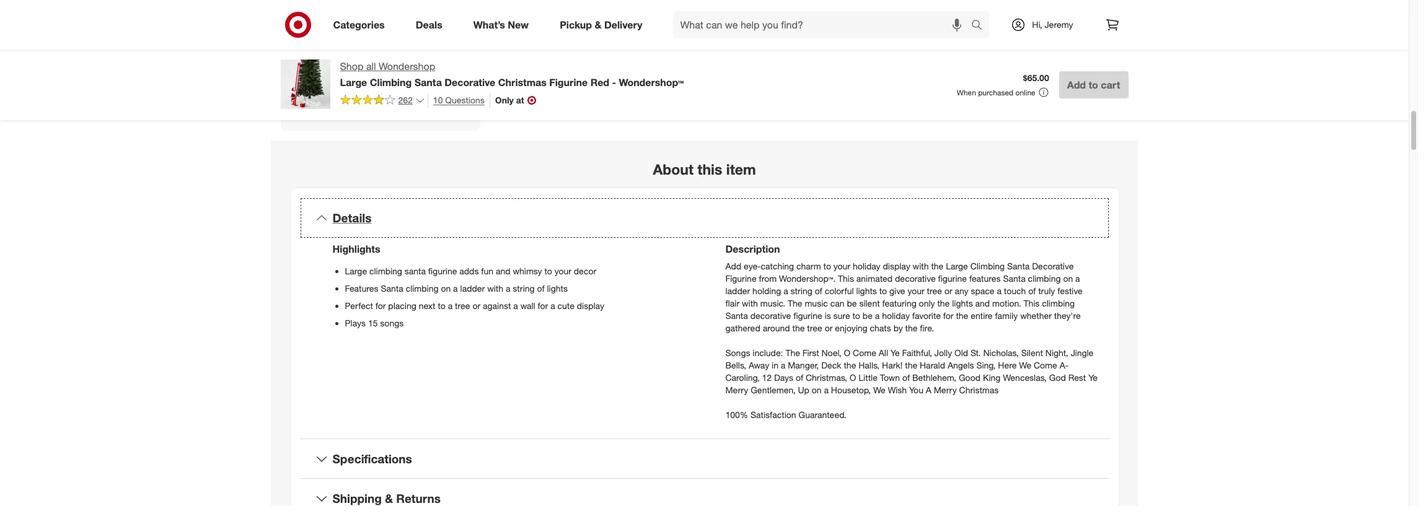 Task type: vqa. For each thing, say whether or not it's contained in the screenshot.
the Mic/Line
no



Task type: describe. For each thing, give the bounding box(es) containing it.
next
[[419, 301, 435, 311]]

bethlehem,
[[912, 372, 956, 383]]

1 vertical spatial come
[[1034, 360, 1057, 371]]

against
[[483, 301, 511, 311]]

what's new link
[[463, 11, 544, 38]]

0 horizontal spatial your
[[555, 266, 571, 276]]

music
[[805, 298, 828, 309]]

a-
[[1060, 360, 1069, 371]]

space
[[971, 286, 995, 296]]

climbing up truly
[[1028, 273, 1061, 284]]

to up enjoying
[[853, 310, 860, 321]]

wondershop™.
[[779, 273, 836, 284]]

categories link
[[323, 11, 400, 38]]

0 vertical spatial or
[[945, 286, 952, 296]]

& for shipping
[[385, 492, 393, 506]]

0 vertical spatial o
[[844, 348, 851, 358]]

wish
[[888, 385, 907, 395]]

about this item
[[653, 161, 756, 178]]

to right next
[[438, 301, 446, 311]]

shipping & returns
[[333, 492, 441, 506]]

bells,
[[726, 360, 746, 371]]

what's
[[473, 18, 505, 31]]

1 horizontal spatial be
[[863, 310, 873, 321]]

description
[[726, 243, 780, 255]]

all inside shop all wondershop large climbing santa decorative christmas figurine red - wondershop™
[[366, 60, 376, 73]]

noel,
[[822, 348, 842, 358]]

to right charm
[[824, 261, 831, 271]]

of down whimsy
[[537, 283, 545, 294]]

of up "music"
[[815, 286, 822, 296]]

on inside pay over time with affirm on orders over $100
[[789, 31, 799, 42]]

christmas inside shop all wondershop large climbing santa decorative christmas figurine red - wondershop™
[[498, 76, 547, 89]]

delivery
[[604, 18, 643, 31]]

truly
[[1038, 286, 1055, 296]]

wondershop™
[[619, 76, 684, 89]]

in
[[772, 360, 779, 371]]

a down features santa climbing on a ladder with a string of lights
[[448, 301, 453, 311]]

fun
[[481, 266, 493, 276]]

of down 'manger,'
[[796, 372, 803, 383]]

0 horizontal spatial lights
[[547, 283, 568, 294]]

on inside add eye-catching charm to your holiday display with the large climbing santa decorative figurine from wondershop™. this animated decorative figurine features santa climbing on a ladder holding a string of colorful lights to give your tree or any space a touch of truly festive flair with music. the music can be silent featuring only the lights and motion. this climbing santa decorative figurine is sure to be a holiday favorite for the entire family whether they're gathered around the tree or enjoying chats by the fire.
[[1063, 273, 1073, 284]]

caroling,
[[726, 372, 760, 383]]

deals link
[[405, 11, 458, 38]]

a up festive
[[1076, 273, 1080, 284]]

$100
[[848, 31, 867, 42]]

new
[[508, 18, 529, 31]]

holding
[[753, 286, 781, 296]]

at
[[516, 95, 524, 106]]

features
[[345, 283, 378, 294]]

1 horizontal spatial holiday
[[882, 310, 910, 321]]

a down large climbing santa figurine adds fun and whimsy to your decor
[[453, 283, 458, 294]]

1 vertical spatial over
[[829, 31, 845, 42]]

the down 'faithful,'
[[905, 360, 917, 371]]

include:
[[753, 348, 783, 358]]

days
[[774, 372, 793, 383]]

details
[[333, 211, 372, 225]]

string inside add eye-catching charm to your holiday display with the large climbing santa decorative figurine from wondershop™. this animated decorative figurine features santa climbing on a ladder holding a string of colorful lights to give your tree or any space a touch of truly festive flair with music. the music can be silent featuring only the lights and motion. this climbing santa decorative figurine is sure to be a holiday favorite for the entire family whether they're gathered around the tree or enjoying chats by the fire.
[[791, 286, 813, 296]]

to right whimsy
[[544, 266, 552, 276]]

0 horizontal spatial be
[[847, 298, 857, 309]]

upload photo
[[361, 51, 422, 63]]

animated
[[857, 273, 893, 284]]

santa
[[405, 266, 426, 276]]

only
[[495, 95, 514, 106]]

0 horizontal spatial figurine
[[428, 266, 457, 276]]

item
[[726, 161, 756, 178]]

see!
[[425, 11, 448, 26]]

wenceslas,
[[1003, 372, 1047, 383]]

up
[[798, 385, 809, 395]]

shipping
[[333, 492, 382, 506]]

0 horizontal spatial with
[[487, 283, 503, 294]]

add to cart button
[[1059, 71, 1128, 98]]

advertisement region
[[719, 60, 1128, 107]]

first
[[803, 348, 819, 358]]

1 horizontal spatial decorative
[[895, 273, 936, 284]]

about
[[653, 161, 694, 178]]

1 vertical spatial decorative
[[750, 310, 791, 321]]

a left cute
[[551, 301, 555, 311]]

the right by
[[905, 323, 918, 333]]

What can we help you find? suggestions appear below search field
[[673, 11, 975, 38]]

add eye-catching charm to your holiday display with the large climbing santa decorative figurine from wondershop™. this animated decorative figurine features santa climbing on a ladder holding a string of colorful lights to give your tree or any space a touch of truly festive flair with music. the music can be silent featuring only the lights and motion. this climbing santa decorative figurine is sure to be a holiday favorite for the entire family whether they're gathered around the tree or enjoying chats by the fire.
[[726, 261, 1083, 333]]

0 vertical spatial over
[[764, 17, 784, 30]]

silent
[[1021, 348, 1043, 358]]

pic
[[355, 11, 372, 26]]

a left 'wall'
[[513, 301, 518, 311]]

pay
[[744, 17, 761, 30]]

a up "music." on the right
[[784, 286, 788, 296]]

1 horizontal spatial tree
[[807, 323, 822, 333]]

featuring
[[882, 298, 917, 309]]

what's new
[[473, 18, 529, 31]]

1 vertical spatial tree
[[455, 301, 470, 311]]

1 horizontal spatial your
[[834, 261, 850, 271]]

15
[[368, 318, 378, 328]]

give
[[890, 286, 905, 296]]

halls,
[[859, 360, 880, 371]]

the right only
[[938, 298, 950, 309]]

decorative inside shop all wondershop large climbing santa decorative christmas figurine red - wondershop™
[[445, 76, 495, 89]]

photo
[[396, 51, 422, 63]]

262
[[398, 95, 413, 106]]

0 vertical spatial tree
[[927, 286, 942, 296]]

good
[[959, 372, 981, 383]]

1 horizontal spatial or
[[825, 323, 833, 333]]

1 horizontal spatial this
[[1024, 298, 1040, 309]]

from
[[759, 273, 777, 284]]

0 vertical spatial we
[[1019, 360, 1032, 371]]

specifications
[[333, 452, 412, 466]]

search button
[[966, 11, 996, 41]]

catching
[[761, 261, 794, 271]]

figurine inside add eye-catching charm to your holiday display with the large climbing santa decorative figurine from wondershop™. this animated decorative figurine features santa climbing on a ladder holding a string of colorful lights to give your tree or any space a touch of truly festive flair with music. the music can be silent featuring only the lights and motion. this climbing santa decorative figurine is sure to be a holiday favorite for the entire family whether they're gathered around the tree or enjoying chats by the fire.
[[726, 273, 757, 284]]

a
[[926, 385, 932, 395]]

fire.
[[920, 323, 934, 333]]

the left "entire"
[[956, 310, 968, 321]]

2 merry from the left
[[934, 385, 957, 395]]

0 horizontal spatial come
[[853, 348, 876, 358]]

they're
[[1054, 310, 1081, 321]]

any
[[955, 286, 969, 296]]

a left pic
[[345, 11, 352, 26]]

whether
[[1020, 310, 1052, 321]]

satisfaction
[[751, 410, 796, 420]]

flair
[[726, 298, 740, 309]]

the inside add eye-catching charm to your holiday display with the large climbing santa decorative figurine from wondershop™. this animated decorative figurine features santa climbing on a ladder holding a string of colorful lights to give your tree or any space a touch of truly festive flair with music. the music can be silent featuring only the lights and motion. this climbing santa decorative figurine is sure to be a holiday favorite for the entire family whether they're gathered around the tree or enjoying chats by the fire.
[[788, 298, 802, 309]]

12
[[762, 372, 772, 383]]

st.
[[971, 348, 981, 358]]

figurine inside shop all wondershop large climbing santa decorative christmas figurine red - wondershop™
[[549, 76, 588, 89]]

0 horizontal spatial holiday
[[853, 261, 881, 271]]

red
[[591, 76, 609, 89]]

0 vertical spatial and
[[496, 266, 510, 276]]

262 link
[[340, 94, 425, 109]]

0 vertical spatial all
[[394, 11, 407, 26]]

festive
[[1058, 286, 1083, 296]]

town
[[880, 372, 900, 383]]

0 horizontal spatial ladder
[[460, 283, 485, 294]]

1 horizontal spatial lights
[[856, 286, 877, 296]]

decor
[[574, 266, 596, 276]]

0 horizontal spatial we
[[873, 385, 886, 395]]

2 horizontal spatial figurine
[[938, 273, 967, 284]]

10
[[433, 95, 443, 105]]



Task type: locate. For each thing, give the bounding box(es) containing it.
1 vertical spatial the
[[786, 348, 800, 358]]

1 vertical spatial and
[[975, 298, 990, 309]]

1 horizontal spatial figurine
[[726, 273, 757, 284]]

climbing inside add eye-catching charm to your holiday display with the large climbing santa decorative figurine from wondershop™. this animated decorative figurine features santa climbing on a ladder holding a string of colorful lights to give your tree or any space a touch of truly festive flair with music. the music can be silent featuring only the lights and motion. this climbing santa decorative figurine is sure to be a holiday favorite for the entire family whether they're gathered around the tree or enjoying chats by the fire.
[[970, 261, 1005, 271]]

for
[[375, 11, 391, 26], [376, 301, 386, 311], [538, 301, 548, 311], [943, 310, 954, 321]]

-
[[612, 76, 616, 89]]

0 vertical spatial be
[[847, 298, 857, 309]]

0 horizontal spatial christmas
[[498, 76, 547, 89]]

0 vertical spatial climbing
[[370, 76, 412, 89]]

highlights
[[333, 243, 380, 255]]

& for pickup
[[595, 18, 602, 31]]

0 horizontal spatial or
[[473, 301, 480, 311]]

the inside songs include: the first noel, o come all ye faithful, jolly old st. nicholas, silent night, jingle bells, away in a manger, deck the halls, hark! the harald angels sing, here we come a- caroling, 12 days of christmas, o little town of bethlehem, good king wenceslas, god rest ye merry gentlemen, up on a housetop, we wish you a merry christmas
[[786, 348, 800, 358]]

0 horizontal spatial all
[[366, 60, 376, 73]]

1 vertical spatial we
[[873, 385, 886, 395]]

1 horizontal spatial over
[[829, 31, 845, 42]]

figurine left red
[[549, 76, 588, 89]]

pay over time with affirm on orders over $100
[[744, 17, 867, 42]]

decorative inside add eye-catching charm to your holiday display with the large climbing santa decorative figurine from wondershop™. this animated decorative figurine features santa climbing on a ladder holding a string of colorful lights to give your tree or any space a touch of truly festive flair with music. the music can be silent featuring only the lights and motion. this climbing santa decorative figurine is sure to be a holiday favorite for the entire family whether they're gathered around the tree or enjoying chats by the fire.
[[1032, 261, 1074, 271]]

we down town
[[873, 385, 886, 395]]

ladder down large climbing santa figurine adds fun and whimsy to your decor
[[460, 283, 485, 294]]

0 vertical spatial decorative
[[445, 76, 495, 89]]

pickup & delivery
[[560, 18, 643, 31]]

this up colorful
[[838, 273, 854, 284]]

the up 'manger,'
[[786, 348, 800, 358]]

string
[[513, 283, 535, 294], [791, 286, 813, 296]]

perfect
[[345, 301, 373, 311]]

& left 'returns'
[[385, 492, 393, 506]]

&
[[595, 18, 602, 31], [385, 492, 393, 506]]

climbing inside shop all wondershop large climbing santa decorative christmas figurine red - wondershop™
[[370, 76, 412, 89]]

with right flair
[[742, 298, 758, 309]]

or down is
[[825, 323, 833, 333]]

0 horizontal spatial decorative
[[445, 76, 495, 89]]

christmas up at
[[498, 76, 547, 89]]

hi,
[[1032, 19, 1042, 30]]

o right noel,
[[844, 348, 851, 358]]

add inside button
[[1067, 79, 1086, 91]]

sure
[[833, 310, 850, 321]]

1 vertical spatial decorative
[[1032, 261, 1074, 271]]

2 horizontal spatial lights
[[952, 298, 973, 309]]

around
[[763, 323, 790, 333]]

christmas inside songs include: the first noel, o come all ye faithful, jolly old st. nicholas, silent night, jingle bells, away in a manger, deck the halls, hark! the harald angels sing, here we come a- caroling, 12 days of christmas, o little town of bethlehem, good king wenceslas, god rest ye merry gentlemen, up on a housetop, we wish you a merry christmas
[[959, 385, 999, 395]]

figurine
[[428, 266, 457, 276], [938, 273, 967, 284], [794, 310, 822, 321]]

1 vertical spatial &
[[385, 492, 393, 506]]

0 horizontal spatial tree
[[455, 301, 470, 311]]

wall
[[521, 301, 535, 311]]

large inside shop all wondershop large climbing santa decorative christmas figurine red - wondershop™
[[340, 76, 367, 89]]

a up against
[[506, 283, 510, 294]]

on down large climbing santa figurine adds fun and whimsy to your decor
[[441, 283, 451, 294]]

1 horizontal spatial come
[[1034, 360, 1057, 371]]

& inside 'dropdown button'
[[385, 492, 393, 506]]

perfect for placing next to a tree or against a wall for a cute display
[[345, 301, 604, 311]]

plays
[[345, 318, 366, 328]]

the right around
[[793, 323, 805, 333]]

on inside songs include: the first noel, o come all ye faithful, jolly old st. nicholas, silent night, jingle bells, away in a manger, deck the halls, hark! the harald angels sing, here we come a- caroling, 12 days of christmas, o little town of bethlehem, good king wenceslas, god rest ye merry gentlemen, up on a housetop, we wish you a merry christmas
[[812, 385, 822, 395]]

gentlemen,
[[751, 385, 796, 395]]

ye right rest
[[1089, 372, 1098, 383]]

1 vertical spatial or
[[473, 301, 480, 311]]

holiday up animated
[[853, 261, 881, 271]]

purchased
[[978, 88, 1014, 97]]

to left give
[[879, 286, 887, 296]]

climbing up features
[[970, 261, 1005, 271]]

10 questions link
[[428, 94, 485, 108]]

add for add to cart
[[1067, 79, 1086, 91]]

specifications button
[[300, 439, 1109, 479]]

when
[[957, 88, 976, 97]]

add to cart
[[1067, 79, 1120, 91]]

0 horizontal spatial climbing
[[370, 76, 412, 89]]

is
[[825, 310, 831, 321]]

decorative down "music." on the right
[[750, 310, 791, 321]]

0 horizontal spatial display
[[577, 301, 604, 311]]

lights up silent on the right
[[856, 286, 877, 296]]

1 vertical spatial ye
[[1089, 372, 1098, 383]]

2 vertical spatial with
[[742, 298, 758, 309]]

1 horizontal spatial decorative
[[1032, 261, 1074, 271]]

or
[[945, 286, 952, 296], [473, 301, 480, 311], [825, 323, 833, 333]]

to inside button
[[1089, 79, 1098, 91]]

climbing
[[370, 76, 412, 89], [970, 261, 1005, 271]]

enjoying
[[835, 323, 868, 333]]

0 horizontal spatial over
[[764, 17, 784, 30]]

0 horizontal spatial decorative
[[750, 310, 791, 321]]

tree down "music"
[[807, 323, 822, 333]]

0 vertical spatial add
[[1067, 79, 1086, 91]]

whimsy
[[513, 266, 542, 276]]

ye right all
[[891, 348, 900, 358]]

add left cart
[[1067, 79, 1086, 91]]

tree
[[927, 286, 942, 296], [455, 301, 470, 311], [807, 323, 822, 333]]

1 horizontal spatial string
[[791, 286, 813, 296]]

1 vertical spatial christmas
[[959, 385, 999, 395]]

king
[[983, 372, 1001, 383]]

lights down any
[[952, 298, 973, 309]]

rest
[[1069, 372, 1086, 383]]

and right fun
[[496, 266, 510, 276]]

all left deals
[[394, 11, 407, 26]]

harald
[[920, 360, 945, 371]]

1 vertical spatial holiday
[[882, 310, 910, 321]]

of left truly
[[1028, 286, 1036, 296]]

1 vertical spatial figurine
[[726, 273, 757, 284]]

and down space
[[975, 298, 990, 309]]

for right favorite
[[943, 310, 954, 321]]

all
[[879, 348, 888, 358]]

0 vertical spatial decorative
[[895, 273, 936, 284]]

decorative up give
[[895, 273, 936, 284]]

0 vertical spatial the
[[788, 298, 802, 309]]

away
[[749, 360, 769, 371]]

search
[[966, 20, 996, 32]]

family
[[995, 310, 1018, 321]]

10 questions
[[433, 95, 485, 105]]

lights up cute
[[547, 283, 568, 294]]

0 vertical spatial come
[[853, 348, 876, 358]]

on up festive
[[1063, 273, 1073, 284]]

0 horizontal spatial &
[[385, 492, 393, 506]]

with up only
[[913, 261, 929, 271]]

of up wish on the right of the page
[[903, 372, 910, 383]]

2 vertical spatial or
[[825, 323, 833, 333]]

come up halls,
[[853, 348, 876, 358]]

1 vertical spatial all
[[366, 60, 376, 73]]

we up the wenceslas,
[[1019, 360, 1032, 371]]

0 horizontal spatial add
[[726, 261, 741, 271]]

string down wondershop™.
[[791, 286, 813, 296]]

holiday up by
[[882, 310, 910, 321]]

0 horizontal spatial ye
[[891, 348, 900, 358]]

the up only
[[931, 261, 944, 271]]

0 vertical spatial &
[[595, 18, 602, 31]]

2 horizontal spatial your
[[908, 286, 925, 296]]

0 horizontal spatial string
[[513, 283, 535, 294]]

figurine up any
[[938, 273, 967, 284]]

details button
[[300, 198, 1109, 238]]

touch
[[1004, 286, 1026, 296]]

with up against
[[487, 283, 503, 294]]

ladder up flair
[[726, 286, 750, 296]]

angels
[[948, 360, 974, 371]]

climbing left santa
[[369, 266, 402, 276]]

1 horizontal spatial and
[[975, 298, 990, 309]]

1 horizontal spatial figurine
[[794, 310, 822, 321]]

1 horizontal spatial ladder
[[726, 286, 750, 296]]

manger,
[[788, 360, 819, 371]]

night,
[[1046, 348, 1069, 358]]

merry down bethlehem,
[[934, 385, 957, 395]]

figurine down "music"
[[794, 310, 822, 321]]

display inside add eye-catching charm to your holiday display with the large climbing santa decorative figurine from wondershop™. this animated decorative figurine features santa climbing on a ladder holding a string of colorful lights to give your tree or any space a touch of truly festive flair with music. the music can be silent featuring only the lights and motion. this climbing santa decorative figurine is sure to be a holiday favorite for the entire family whether they're gathered around the tree or enjoying chats by the fire.
[[883, 261, 910, 271]]

ladder inside add eye-catching charm to your holiday display with the large climbing santa decorative figurine from wondershop™. this animated decorative figurine features santa climbing on a ladder holding a string of colorful lights to give your tree or any space a touch of truly festive flair with music. the music can be silent featuring only the lights and motion. this climbing santa decorative figurine is sure to be a holiday favorite for the entire family whether they're gathered around the tree or enjoying chats by the fire.
[[726, 286, 750, 296]]

0 horizontal spatial merry
[[726, 385, 748, 395]]

1 horizontal spatial merry
[[934, 385, 957, 395]]

large
[[340, 76, 367, 89], [946, 261, 968, 271], [345, 266, 367, 276]]

santa inside shop all wondershop large climbing santa decorative christmas figurine red - wondershop™
[[414, 76, 442, 89]]

1 horizontal spatial display
[[883, 261, 910, 271]]

over up affirm
[[764, 17, 784, 30]]

add left eye-
[[726, 261, 741, 271]]

of
[[537, 283, 545, 294], [815, 286, 822, 296], [1028, 286, 1036, 296], [796, 372, 803, 383], [903, 372, 910, 383]]

o up housetop,
[[850, 372, 856, 383]]

jingle
[[1071, 348, 1094, 358]]

1 vertical spatial o
[[850, 372, 856, 383]]

2 horizontal spatial with
[[913, 261, 929, 271]]

figurine down eye-
[[726, 273, 757, 284]]

old
[[955, 348, 968, 358]]

shop all wondershop large climbing santa decorative christmas figurine red - wondershop™
[[340, 60, 684, 89]]

your up only
[[908, 286, 925, 296]]

1 horizontal spatial add
[[1067, 79, 1086, 91]]

categories
[[333, 18, 385, 31]]

deck
[[821, 360, 842, 371]]

image of large climbing santa decorative christmas figurine red - wondershop™ image
[[280, 60, 330, 109]]

sing,
[[977, 360, 996, 371]]

tree down features santa climbing on a ladder with a string of lights
[[455, 301, 470, 311]]

1 vertical spatial add
[[726, 261, 741, 271]]

your up colorful
[[834, 261, 850, 271]]

figurine up features santa climbing on a ladder with a string of lights
[[428, 266, 457, 276]]

merry down caroling,
[[726, 385, 748, 395]]

0 horizontal spatial figurine
[[549, 76, 588, 89]]

a right in
[[781, 360, 786, 371]]

for inside add eye-catching charm to your holiday display with the large climbing santa decorative figurine from wondershop™. this animated decorative figurine features santa climbing on a ladder holding a string of colorful lights to give your tree or any space a touch of truly festive flair with music. the music can be silent featuring only the lights and motion. this climbing santa decorative figurine is sure to be a holiday favorite for the entire family whether they're gathered around the tree or enjoying chats by the fire.
[[943, 310, 954, 321]]

christmas down good
[[959, 385, 999, 395]]

1 vertical spatial this
[[1024, 298, 1040, 309]]

this up whether
[[1024, 298, 1040, 309]]

be right can
[[847, 298, 857, 309]]

plays 15 songs
[[345, 318, 404, 328]]

to left the see!
[[410, 11, 421, 26]]

1 vertical spatial display
[[577, 301, 604, 311]]

100% satisfaction guaranteed.
[[726, 410, 846, 420]]

0 vertical spatial with
[[913, 261, 929, 271]]

songs
[[380, 318, 404, 328]]

0 horizontal spatial this
[[838, 273, 854, 284]]

only at
[[495, 95, 524, 106]]

questions
[[445, 95, 485, 105]]

display right cute
[[577, 301, 604, 311]]

0 horizontal spatial and
[[496, 266, 510, 276]]

1 merry from the left
[[726, 385, 748, 395]]

large climbing santa figurine adds fun and whimsy to your decor
[[345, 266, 596, 276]]

climbing up they're
[[1042, 298, 1075, 309]]

large up any
[[946, 261, 968, 271]]

for right 'wall'
[[538, 301, 548, 311]]

large inside add eye-catching charm to your holiday display with the large climbing santa decorative figurine from wondershop™. this animated decorative figurine features santa climbing on a ladder holding a string of colorful lights to give your tree or any space a touch of truly festive flair with music. the music can be silent featuring only the lights and motion. this climbing santa decorative figurine is sure to be a holiday favorite for the entire family whether they're gathered around the tree or enjoying chats by the fire.
[[946, 261, 968, 271]]

2 vertical spatial tree
[[807, 323, 822, 333]]

all right shop
[[366, 60, 376, 73]]

for up 'plays 15 songs'
[[376, 301, 386, 311]]

a up motion.
[[997, 286, 1002, 296]]

1 horizontal spatial climbing
[[970, 261, 1005, 271]]

2 horizontal spatial or
[[945, 286, 952, 296]]

and inside add eye-catching charm to your holiday display with the large climbing santa decorative figurine from wondershop™. this animated decorative figurine features santa climbing on a ladder holding a string of colorful lights to give your tree or any space a touch of truly festive flair with music. the music can be silent featuring only the lights and motion. this climbing santa decorative figurine is sure to be a holiday favorite for the entire family whether they're gathered around the tree or enjoying chats by the fire.
[[975, 298, 990, 309]]

large up the features on the bottom left
[[345, 266, 367, 276]]

1 vertical spatial be
[[863, 310, 873, 321]]

1 vertical spatial climbing
[[970, 261, 1005, 271]]

songs
[[726, 348, 750, 358]]

large down shop
[[340, 76, 367, 89]]

only
[[919, 298, 935, 309]]

decorative up questions
[[445, 76, 495, 89]]

to left cart
[[1089, 79, 1098, 91]]

1 horizontal spatial we
[[1019, 360, 1032, 371]]

0 vertical spatial display
[[883, 261, 910, 271]]

lights
[[547, 283, 568, 294], [856, 286, 877, 296], [952, 298, 973, 309]]

snap a pic for all to see!
[[313, 11, 448, 26]]

hi, jeremy
[[1032, 19, 1073, 30]]

this
[[698, 161, 722, 178]]

on
[[789, 31, 799, 42], [1063, 273, 1073, 284], [441, 283, 451, 294], [812, 385, 822, 395]]

or left against
[[473, 301, 480, 311]]

a down christmas,
[[824, 385, 829, 395]]

over left $100
[[829, 31, 845, 42]]

online
[[1016, 88, 1036, 97]]

all
[[394, 11, 407, 26], [366, 60, 376, 73]]

0 vertical spatial christmas
[[498, 76, 547, 89]]

display up give
[[883, 261, 910, 271]]

add inside add eye-catching charm to your holiday display with the large climbing santa decorative figurine from wondershop™. this animated decorative figurine features santa climbing on a ladder holding a string of colorful lights to give your tree or any space a touch of truly festive flair with music. the music can be silent featuring only the lights and motion. this climbing santa decorative figurine is sure to be a holiday favorite for the entire family whether they're gathered around the tree or enjoying chats by the fire.
[[726, 261, 741, 271]]

little
[[859, 372, 878, 383]]

on right up
[[812, 385, 822, 395]]

your left decor
[[555, 266, 571, 276]]

or left any
[[945, 286, 952, 296]]

affirm
[[764, 31, 787, 42]]

0 vertical spatial ye
[[891, 348, 900, 358]]

the
[[788, 298, 802, 309], [786, 348, 800, 358]]

music.
[[760, 298, 785, 309]]

1 horizontal spatial &
[[595, 18, 602, 31]]

a up chats
[[875, 310, 880, 321]]

o
[[844, 348, 851, 358], [850, 372, 856, 383]]

1 horizontal spatial with
[[742, 298, 758, 309]]

climbing up next
[[406, 283, 439, 294]]

to
[[410, 11, 421, 26], [1089, 79, 1098, 91], [824, 261, 831, 271], [544, 266, 552, 276], [879, 286, 887, 296], [438, 301, 446, 311], [853, 310, 860, 321]]

& right pickup
[[595, 18, 602, 31]]

1 vertical spatial with
[[487, 283, 503, 294]]

for right pic
[[375, 11, 391, 26]]

2 horizontal spatial tree
[[927, 286, 942, 296]]

gathered
[[726, 323, 760, 333]]

guaranteed.
[[799, 410, 846, 420]]

the right deck
[[844, 360, 856, 371]]

cart
[[1101, 79, 1120, 91]]

snap
[[313, 11, 342, 26]]

orders
[[801, 31, 826, 42]]

tree up only
[[927, 286, 942, 296]]

1 horizontal spatial ye
[[1089, 372, 1098, 383]]

1 horizontal spatial christmas
[[959, 385, 999, 395]]

upload
[[361, 51, 393, 63]]

0 vertical spatial holiday
[[853, 261, 881, 271]]

be down silent on the right
[[863, 310, 873, 321]]

holiday
[[853, 261, 881, 271], [882, 310, 910, 321]]

come down night,
[[1034, 360, 1057, 371]]

decorative up truly
[[1032, 261, 1074, 271]]

add for add eye-catching charm to your holiday display with the large climbing santa decorative figurine from wondershop™. this animated decorative figurine features santa climbing on a ladder holding a string of colorful lights to give your tree or any space a touch of truly festive flair with music. the music can be silent featuring only the lights and motion. this climbing santa decorative figurine is sure to be a holiday favorite for the entire family whether they're gathered around the tree or enjoying chats by the fire.
[[726, 261, 741, 271]]

when purchased online
[[957, 88, 1036, 97]]

silent
[[859, 298, 880, 309]]

motion.
[[992, 298, 1021, 309]]



